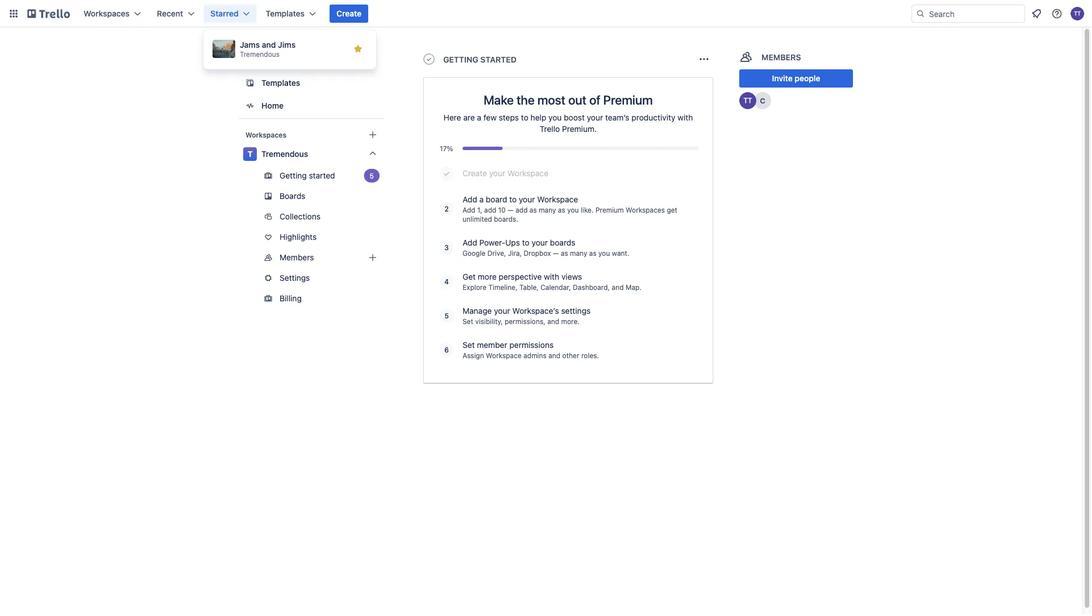 Task type: locate. For each thing, give the bounding box(es) containing it.
to right ups
[[522, 238, 530, 247]]

you left "like."
[[568, 206, 579, 214]]

templates button
[[259, 5, 323, 23]]

0 horizontal spatial you
[[549, 113, 562, 122]]

create up starred icon
[[337, 9, 362, 18]]

1 horizontal spatial create
[[463, 169, 487, 178]]

your up the visibility,
[[494, 306, 510, 316]]

0 vertical spatial to
[[521, 113, 529, 122]]

to inside add power-ups to your boards google drive, jira, dropbox — as many as you want.
[[522, 238, 530, 247]]

collections
[[280, 212, 321, 221]]

terry turtle (terryturtle) image left c
[[740, 92, 757, 109]]

your inside here are a few steps to help you boost your team's productivity with trello premium.
[[587, 113, 603, 122]]

0 vertical spatial boards
[[262, 55, 288, 65]]

1 vertical spatial premium
[[596, 206, 624, 214]]

workspaces inside 'add a board to your workspace add 1, add 10 — add as many as you like. premium workspaces get unlimited boards.'
[[626, 206, 665, 214]]

0 horizontal spatial create
[[337, 9, 362, 18]]

0 vertical spatial workspaces
[[84, 9, 130, 18]]

0 vertical spatial boards link
[[239, 50, 384, 71]]

premium up team's
[[604, 92, 653, 107]]

templates inside dropdown button
[[266, 9, 305, 18]]

ups
[[506, 238, 520, 247]]

to right board
[[510, 195, 517, 204]]

2 horizontal spatial you
[[599, 249, 610, 257]]

many down "boards"
[[570, 249, 588, 257]]

0 horizontal spatial workspaces
[[84, 9, 130, 18]]

getting
[[280, 171, 307, 180]]

add right '1,'
[[484, 206, 497, 214]]

members
[[762, 53, 801, 62]]

0 vertical spatial terry turtle (terryturtle) image
[[1071, 7, 1085, 20]]

create your workspace
[[463, 169, 549, 178]]

2 vertical spatial workspace
[[486, 351, 522, 359]]

your down 'of'
[[587, 113, 603, 122]]

a inside 'add a board to your workspace add 1, add 10 — add as many as you like. premium workspaces get unlimited boards.'
[[480, 195, 484, 204]]

add left '1,'
[[463, 206, 476, 214]]

with up calendar,
[[544, 272, 560, 281]]

1 horizontal spatial —
[[553, 249, 559, 257]]

your right board
[[519, 195, 535, 204]]

tremendous inside the jams and jims tremendous
[[240, 50, 280, 58]]

1 vertical spatial many
[[570, 249, 588, 257]]

2 horizontal spatial workspaces
[[626, 206, 665, 214]]

0 vertical spatial many
[[539, 206, 556, 214]]

premium right "like."
[[596, 206, 624, 214]]

0 horizontal spatial add
[[484, 206, 497, 214]]

set inside set member permissions assign workspace admins and other roles.
[[463, 340, 475, 350]]

permissions,
[[505, 317, 546, 325]]

1 vertical spatial to
[[510, 195, 517, 204]]

add up boards.
[[516, 206, 528, 214]]

1 horizontal spatial workspaces
[[246, 131, 287, 139]]

1 add from the top
[[463, 195, 477, 204]]

templates
[[266, 9, 305, 18], [262, 78, 300, 88]]

highlights link
[[239, 228, 384, 246]]

workspace inside 'add a board to your workspace add 1, add 10 — add as many as you like. premium workspaces get unlimited boards.'
[[537, 195, 578, 204]]

— for workspace
[[508, 206, 514, 214]]

0 vertical spatial —
[[508, 206, 514, 214]]

search image
[[917, 9, 926, 18]]

getting started
[[443, 55, 517, 64]]

want.
[[612, 249, 630, 257]]

calendar,
[[541, 283, 571, 291]]

5 down create a workspace 'image'
[[370, 172, 374, 180]]

and
[[262, 40, 276, 49], [612, 283, 624, 291], [548, 317, 560, 325], [549, 351, 561, 359]]

%
[[447, 144, 453, 152]]

— right 10 at left
[[508, 206, 514, 214]]

terry turtle (terryturtle) image right open information menu icon
[[1071, 7, 1085, 20]]

workspace down member
[[486, 351, 522, 359]]

1 vertical spatial with
[[544, 272, 560, 281]]

roles.
[[582, 351, 599, 359]]

the
[[517, 92, 535, 107]]

workspace
[[508, 169, 549, 178], [537, 195, 578, 204], [486, 351, 522, 359]]

terry turtle (terryturtle) image
[[1071, 7, 1085, 20], [740, 92, 757, 109]]

0 horizontal spatial with
[[544, 272, 560, 281]]

0 vertical spatial with
[[678, 113, 693, 122]]

tremendous
[[240, 50, 280, 58], [262, 149, 308, 159]]

1 horizontal spatial you
[[568, 206, 579, 214]]

boards
[[262, 55, 288, 65], [280, 191, 306, 201]]

0 vertical spatial tremendous
[[240, 50, 280, 58]]

make the most out of premium
[[484, 92, 653, 107]]

0 vertical spatial set
[[463, 317, 474, 325]]

6
[[445, 346, 449, 354]]

0 vertical spatial create
[[337, 9, 362, 18]]

highlights
[[280, 232, 317, 242]]

1 vertical spatial boards
[[280, 191, 306, 201]]

— down "boards"
[[553, 249, 559, 257]]

a inside here are a few steps to help you boost your team's productivity with trello premium.
[[477, 113, 482, 122]]

1 horizontal spatial add
[[516, 206, 528, 214]]

and left other
[[549, 351, 561, 359]]

template board image
[[243, 76, 257, 90]]

and inside the jams and jims tremendous
[[262, 40, 276, 49]]

table,
[[520, 283, 539, 291]]

add
[[484, 206, 497, 214], [516, 206, 528, 214]]

1 set from the top
[[463, 317, 474, 325]]

1 horizontal spatial many
[[570, 249, 588, 257]]

board image
[[243, 53, 257, 67]]

create up board
[[463, 169, 487, 178]]

many
[[539, 206, 556, 214], [570, 249, 588, 257]]

starred button
[[204, 5, 257, 23]]

1 boards link from the top
[[239, 50, 384, 71]]

0 horizontal spatial —
[[508, 206, 514, 214]]

1 vertical spatial a
[[480, 195, 484, 204]]

workspace down trello
[[508, 169, 549, 178]]

1 vertical spatial workspace
[[537, 195, 578, 204]]

settings
[[280, 273, 310, 283]]

to inside 'add a board to your workspace add 1, add 10 — add as many as you like. premium workspaces get unlimited boards.'
[[510, 195, 517, 204]]

create
[[337, 9, 362, 18], [463, 169, 487, 178]]

0 vertical spatial you
[[549, 113, 562, 122]]

boards link up collections 'link'
[[239, 187, 384, 205]]

1 horizontal spatial 5
[[445, 312, 449, 320]]

a up '1,'
[[480, 195, 484, 204]]

create inside button
[[337, 9, 362, 18]]

boards down jims
[[262, 55, 288, 65]]

0 vertical spatial a
[[477, 113, 482, 122]]

0 vertical spatial add
[[463, 195, 477, 204]]

add up the unlimited on the left top of the page
[[463, 195, 477, 204]]

your
[[587, 113, 603, 122], [489, 169, 506, 178], [519, 195, 535, 204], [532, 238, 548, 247], [494, 306, 510, 316]]

2 vertical spatial you
[[599, 249, 610, 257]]

people
[[795, 74, 821, 83]]

1 vertical spatial workspaces
[[246, 131, 287, 139]]

— for boards
[[553, 249, 559, 257]]

add for add a board to your workspace
[[463, 195, 477, 204]]

1 add from the left
[[484, 206, 497, 214]]

many inside add power-ups to your boards google drive, jira, dropbox — as many as you want.
[[570, 249, 588, 257]]

you inside add power-ups to your boards google drive, jira, dropbox — as many as you want.
[[599, 249, 610, 257]]

dashboard,
[[573, 283, 610, 291]]

— inside 'add a board to your workspace add 1, add 10 — add as many as you like. premium workspaces get unlimited boards.'
[[508, 206, 514, 214]]

templates up jims
[[266, 9, 305, 18]]

perspective
[[499, 272, 542, 281]]

as down "boards"
[[561, 249, 568, 257]]

you left want.
[[599, 249, 610, 257]]

0 vertical spatial 5
[[370, 172, 374, 180]]

your inside add power-ups to your boards google drive, jira, dropbox — as many as you want.
[[532, 238, 548, 247]]

1 horizontal spatial terry turtle (terryturtle) image
[[1071, 7, 1085, 20]]

tremendous down jams
[[240, 50, 280, 58]]

add up google
[[463, 238, 477, 247]]

— inside add power-ups to your boards google drive, jira, dropbox — as many as you want.
[[553, 249, 559, 257]]

and left more.
[[548, 317, 560, 325]]

to
[[521, 113, 529, 122], [510, 195, 517, 204], [522, 238, 530, 247]]

tremendous up getting
[[262, 149, 308, 159]]

primary element
[[0, 0, 1092, 27]]

17 %
[[440, 144, 453, 152]]

1 vertical spatial —
[[553, 249, 559, 257]]

boards link up templates link
[[239, 50, 384, 71]]

starred icon image
[[354, 44, 363, 53]]

here are a few steps to help you boost your team's productivity with trello premium.
[[444, 113, 693, 134]]

you up trello
[[549, 113, 562, 122]]

add inside add power-ups to your boards google drive, jira, dropbox — as many as you want.
[[463, 238, 477, 247]]

1 vertical spatial add
[[463, 206, 476, 214]]

c
[[760, 96, 766, 105]]

your up board
[[489, 169, 506, 178]]

are
[[464, 113, 475, 122]]

get
[[667, 206, 678, 214]]

your up "dropbox"
[[532, 238, 548, 247]]

jams and jims tremendous
[[240, 40, 296, 58]]

getting
[[443, 55, 479, 64]]

dropbox
[[524, 249, 551, 257]]

home image
[[243, 99, 257, 113]]

2 vertical spatial workspaces
[[626, 206, 665, 214]]

set down manage
[[463, 317, 474, 325]]

invite people
[[773, 74, 821, 83]]

1 vertical spatial create
[[463, 169, 487, 178]]

2 vertical spatial add
[[463, 238, 477, 247]]

2 vertical spatial to
[[522, 238, 530, 247]]

0 vertical spatial templates
[[266, 9, 305, 18]]

a right are
[[477, 113, 482, 122]]

many up "boards"
[[539, 206, 556, 214]]

and left 'map.'
[[612, 283, 624, 291]]

boards down getting
[[280, 191, 306, 201]]

other
[[563, 351, 580, 359]]

as
[[530, 206, 537, 214], [558, 206, 566, 214], [561, 249, 568, 257], [589, 249, 597, 257]]

settings
[[561, 306, 591, 316]]

5
[[370, 172, 374, 180], [445, 312, 449, 320]]

map.
[[626, 283, 642, 291]]

jira,
[[508, 249, 522, 257]]

1 vertical spatial terry turtle (terryturtle) image
[[740, 92, 757, 109]]

1 vertical spatial boards link
[[239, 187, 384, 205]]

5 left manage
[[445, 312, 449, 320]]

a
[[477, 113, 482, 122], [480, 195, 484, 204]]

1 vertical spatial set
[[463, 340, 475, 350]]

2 set from the top
[[463, 340, 475, 350]]

back to home image
[[27, 5, 70, 23]]

templates up the home at top
[[262, 78, 300, 88]]

to for ups
[[522, 238, 530, 247]]

workspace up "boards"
[[537, 195, 578, 204]]

0 horizontal spatial many
[[539, 206, 556, 214]]

workspaces
[[84, 9, 130, 18], [246, 131, 287, 139], [626, 206, 665, 214]]

2 add from the left
[[516, 206, 528, 214]]

—
[[508, 206, 514, 214], [553, 249, 559, 257]]

set inside manage your workspace's settings set visibility, permissions, and more.
[[463, 317, 474, 325]]

with right productivity at top
[[678, 113, 693, 122]]

create for create
[[337, 9, 362, 18]]

open information menu image
[[1052, 8, 1063, 19]]

workspaces inside dropdown button
[[84, 9, 130, 18]]

starred
[[211, 9, 239, 18]]

create a workspace image
[[366, 128, 380, 142]]

3 add from the top
[[463, 238, 477, 247]]

workspaces button
[[77, 5, 148, 23]]

collections link
[[239, 208, 384, 226]]

set up the assign
[[463, 340, 475, 350]]

out
[[569, 92, 587, 107]]

to left help at the top of page
[[521, 113, 529, 122]]

1 horizontal spatial with
[[678, 113, 693, 122]]

home
[[262, 101, 284, 110]]

and inside get more perspective with views explore timeline, table, calendar, dashboard, and map.
[[612, 283, 624, 291]]

with inside here are a few steps to help you boost your team's productivity with trello premium.
[[678, 113, 693, 122]]

and left jims
[[262, 40, 276, 49]]

started
[[481, 55, 517, 64]]

1 vertical spatial you
[[568, 206, 579, 214]]



Task type: describe. For each thing, give the bounding box(es) containing it.
member
[[477, 340, 508, 350]]

get
[[463, 272, 476, 281]]

2 add from the top
[[463, 206, 476, 214]]

started
[[309, 171, 335, 180]]

t
[[248, 149, 253, 159]]

as left want.
[[589, 249, 597, 257]]

create for create your workspace
[[463, 169, 487, 178]]

0 vertical spatial premium
[[604, 92, 653, 107]]

c button
[[755, 92, 772, 109]]

invite people button
[[740, 69, 853, 88]]

power-
[[480, 238, 506, 247]]

chestercheeetah (chestercheeetah) image
[[755, 92, 772, 109]]

members link
[[239, 248, 384, 267]]

getting started
[[280, 171, 335, 180]]

billing link
[[239, 289, 384, 308]]

as left "like."
[[558, 206, 566, 214]]

your inside 'add a board to your workspace add 1, add 10 — add as many as you like. premium workspaces get unlimited boards.'
[[519, 195, 535, 204]]

views
[[562, 272, 582, 281]]

jims
[[278, 40, 296, 49]]

productivity
[[632, 113, 676, 122]]

3
[[445, 243, 449, 251]]

templates link
[[239, 73, 384, 93]]

admins
[[524, 351, 547, 359]]

permissions
[[510, 340, 554, 350]]

as right 10 at left
[[530, 206, 537, 214]]

you inside 'add a board to your workspace add 1, add 10 — add as many as you like. premium workspaces get unlimited boards.'
[[568, 206, 579, 214]]

4
[[445, 277, 449, 285]]

premium.
[[562, 124, 597, 134]]

like.
[[581, 206, 594, 214]]

here
[[444, 113, 461, 122]]

boards
[[550, 238, 576, 247]]

board
[[486, 195, 507, 204]]

google
[[463, 249, 486, 257]]

boards.
[[494, 215, 519, 223]]

your inside manage your workspace's settings set visibility, permissions, and more.
[[494, 306, 510, 316]]

make
[[484, 92, 514, 107]]

workspace's
[[513, 306, 559, 316]]

create button
[[330, 5, 369, 23]]

2 boards link from the top
[[239, 187, 384, 205]]

billing
[[280, 294, 302, 303]]

add image
[[366, 251, 380, 264]]

trello
[[540, 124, 560, 134]]

invite
[[773, 74, 793, 83]]

to inside here are a few steps to help you boost your team's productivity with trello premium.
[[521, 113, 529, 122]]

timeline,
[[489, 283, 518, 291]]

1 vertical spatial tremendous
[[262, 149, 308, 159]]

most
[[538, 92, 566, 107]]

2
[[445, 205, 449, 213]]

with inside get more perspective with views explore timeline, table, calendar, dashboard, and map.
[[544, 272, 560, 281]]

set member permissions assign workspace admins and other roles.
[[463, 340, 599, 359]]

unlimited
[[463, 215, 492, 223]]

add power-ups to your boards google drive, jira, dropbox — as many as you want.
[[463, 238, 630, 257]]

workspace inside set member permissions assign workspace admins and other roles.
[[486, 351, 522, 359]]

manage your workspace's settings set visibility, permissions, and more.
[[463, 306, 591, 325]]

team's
[[606, 113, 630, 122]]

explore
[[463, 283, 487, 291]]

home link
[[239, 96, 384, 116]]

help
[[531, 113, 547, 122]]

more
[[478, 272, 497, 281]]

0 horizontal spatial terry turtle (terryturtle) image
[[740, 92, 757, 109]]

add a board to your workspace add 1, add 10 — add as many as you like. premium workspaces get unlimited boards.
[[463, 195, 678, 223]]

recent button
[[150, 5, 201, 23]]

add for add power-ups to your boards
[[463, 238, 477, 247]]

10
[[499, 206, 506, 214]]

steps
[[499, 113, 519, 122]]

recent
[[157, 9, 183, 18]]

assign
[[463, 351, 484, 359]]

0 vertical spatial workspace
[[508, 169, 549, 178]]

members
[[280, 253, 314, 262]]

manage
[[463, 306, 492, 316]]

premium inside 'add a board to your workspace add 1, add 10 — add as many as you like. premium workspaces get unlimited boards.'
[[596, 206, 624, 214]]

few
[[484, 113, 497, 122]]

Search field
[[926, 5, 1025, 22]]

many inside 'add a board to your workspace add 1, add 10 — add as many as you like. premium workspaces get unlimited boards.'
[[539, 206, 556, 214]]

more.
[[562, 317, 580, 325]]

to for board
[[510, 195, 517, 204]]

boost
[[564, 113, 585, 122]]

17
[[440, 144, 447, 152]]

drive,
[[488, 249, 506, 257]]

jams
[[240, 40, 260, 49]]

you inside here are a few steps to help you boost your team's productivity with trello premium.
[[549, 113, 562, 122]]

get more perspective with views explore timeline, table, calendar, dashboard, and map.
[[463, 272, 642, 291]]

and inside set member permissions assign workspace admins and other roles.
[[549, 351, 561, 359]]

and inside manage your workspace's settings set visibility, permissions, and more.
[[548, 317, 560, 325]]

0 notifications image
[[1030, 7, 1044, 20]]

of
[[590, 92, 601, 107]]

1 vertical spatial 5
[[445, 312, 449, 320]]

0 horizontal spatial 5
[[370, 172, 374, 180]]

visibility,
[[475, 317, 503, 325]]

1 vertical spatial templates
[[262, 78, 300, 88]]

settings link
[[239, 269, 384, 287]]

1,
[[478, 206, 483, 214]]



Task type: vqa. For each thing, say whether or not it's contained in the screenshot.


